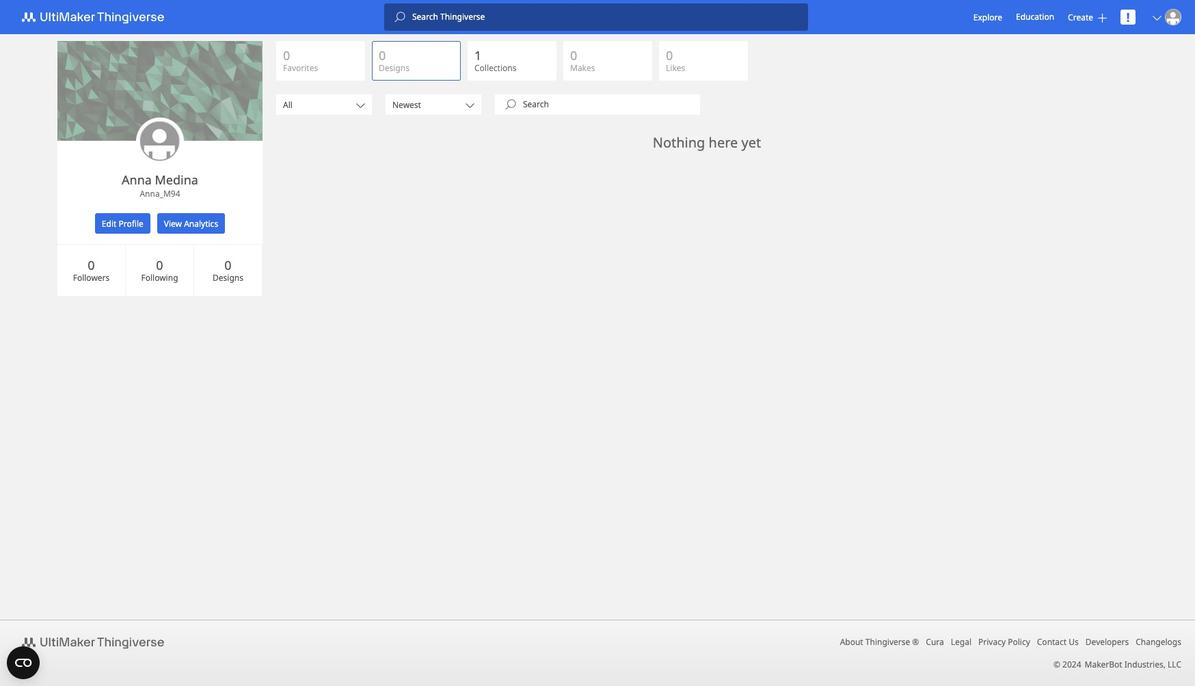 Task type: locate. For each thing, give the bounding box(es) containing it.
!
[[1127, 9, 1130, 25]]

Search text field
[[516, 99, 700, 110]]

about thingiverse ® link
[[840, 637, 919, 648]]

avatar image right the !
[[1165, 9, 1182, 25]]

0 designs down analytics
[[213, 257, 243, 283]]

0 vertical spatial search control image
[[395, 12, 405, 23]]

1 vertical spatial designs
[[213, 272, 243, 283]]

avatar image
[[1165, 9, 1182, 25], [140, 121, 181, 162]]

contact us link
[[1037, 637, 1079, 648]]

medina
[[155, 172, 198, 188]]

privacy policy link
[[979, 637, 1031, 648]]

0 designs up newest
[[379, 47, 410, 74]]

0 inside 0 likes
[[666, 47, 673, 64]]

1 vertical spatial avatar image
[[140, 121, 181, 162]]

education link
[[1016, 10, 1055, 25]]

designs
[[379, 62, 410, 74], [213, 272, 243, 283]]

0 horizontal spatial 0 designs
[[213, 257, 243, 283]]

search control image
[[395, 12, 405, 23], [505, 99, 516, 110]]

contact
[[1037, 637, 1067, 648]]

search control image for search thingiverse text box
[[395, 12, 405, 23]]

anna_m94 link
[[57, 188, 263, 200]]

©
[[1054, 659, 1061, 671]]

following
[[141, 272, 178, 283]]

0 inside 0 makes
[[570, 47, 577, 64]]

anna_m94
[[140, 188, 180, 200]]

1 horizontal spatial search control image
[[505, 99, 516, 110]]

designs up newest
[[379, 62, 410, 74]]

followers
[[73, 272, 110, 283]]

0 horizontal spatial designs
[[213, 272, 243, 283]]

view
[[164, 218, 182, 229]]

0 followers
[[73, 257, 110, 283]]

avatar image up anna medina 'link'
[[140, 121, 181, 162]]

collections
[[475, 62, 517, 74]]

edit
[[102, 218, 116, 229]]

cover image
[[57, 41, 263, 141]]

0 makes
[[570, 47, 595, 74]]

0 vertical spatial designs
[[379, 62, 410, 74]]

2024
[[1063, 659, 1082, 671]]

plusicon image
[[1098, 13, 1107, 22]]

us
[[1069, 637, 1079, 648]]

edit profile button
[[95, 213, 150, 234]]

about
[[840, 637, 864, 648]]

0 designs
[[379, 47, 410, 74], [213, 257, 243, 283]]

newest button
[[386, 94, 481, 115]]

changelogs link
[[1136, 637, 1182, 648]]

cura
[[926, 637, 944, 648]]

here
[[709, 133, 738, 152]]

education
[[1016, 11, 1055, 23]]

search control image for search text box
[[505, 99, 516, 110]]

Search Thingiverse text field
[[405, 12, 808, 23]]

1 horizontal spatial designs
[[379, 62, 410, 74]]

1
[[475, 47, 482, 64]]

1 vertical spatial search control image
[[505, 99, 516, 110]]

view analytics
[[164, 218, 218, 229]]

makerbot industries, llc link
[[1085, 659, 1182, 671]]

changelogs
[[1136, 637, 1182, 648]]

developers
[[1086, 637, 1129, 648]]

likes
[[666, 62, 685, 74]]

developers link
[[1086, 637, 1129, 648]]

0 horizontal spatial search control image
[[395, 12, 405, 23]]

explore
[[974, 11, 1003, 23]]

0 favorites
[[283, 47, 318, 74]]

edit profile
[[102, 218, 143, 229]]

0 vertical spatial avatar image
[[1165, 9, 1182, 25]]

! link
[[1121, 9, 1136, 25]]

designs down analytics
[[213, 272, 243, 283]]

0
[[283, 47, 290, 64], [379, 47, 386, 64], [570, 47, 577, 64], [666, 47, 673, 64], [88, 257, 95, 273], [156, 257, 163, 273], [225, 257, 232, 273]]

all button
[[276, 94, 372, 115]]

create
[[1068, 11, 1094, 23]]

favorites
[[283, 62, 318, 74]]

0 inside the 0 following
[[156, 257, 163, 273]]

industries,
[[1125, 659, 1166, 671]]

0 vertical spatial 0 designs
[[379, 47, 410, 74]]



Task type: vqa. For each thing, say whether or not it's contained in the screenshot.
'as'
no



Task type: describe. For each thing, give the bounding box(es) containing it.
analytics
[[184, 218, 218, 229]]

view analytics link
[[154, 213, 229, 234]]

legal link
[[951, 637, 972, 648]]

© 2024 makerbot industries, llc
[[1054, 659, 1182, 671]]

cura link
[[926, 637, 944, 648]]

anna medina link
[[122, 172, 198, 188]]

all
[[283, 99, 293, 110]]

yet
[[742, 133, 761, 152]]

0 inside 0 favorites
[[283, 47, 290, 64]]

privacy
[[979, 637, 1006, 648]]

1 collections
[[475, 47, 517, 74]]

profile
[[119, 218, 143, 229]]

thingiverse
[[866, 637, 910, 648]]

®
[[913, 637, 919, 648]]

explore button
[[974, 11, 1003, 23]]

makes
[[570, 62, 595, 74]]

llc
[[1168, 659, 1182, 671]]

makerbot
[[1085, 659, 1123, 671]]

0 following
[[141, 257, 178, 283]]

makerbot logo image
[[14, 9, 181, 25]]

anna
[[122, 172, 152, 188]]

1 horizontal spatial avatar image
[[1165, 9, 1182, 25]]

1 horizontal spatial 0 designs
[[379, 47, 410, 74]]

about thingiverse ® cura legal privacy policy contact us developers changelogs
[[840, 637, 1182, 648]]

logo image
[[14, 635, 181, 651]]

0 inside 0 followers
[[88, 257, 95, 273]]

edit profile link
[[92, 213, 154, 234]]

nothing
[[653, 133, 705, 152]]

anna medina anna_m94
[[122, 172, 198, 200]]

view analytics button
[[157, 213, 225, 234]]

0 likes
[[666, 47, 685, 74]]

create button
[[1068, 11, 1107, 23]]

newest
[[393, 99, 421, 110]]

1 vertical spatial 0 designs
[[213, 257, 243, 283]]

0 horizontal spatial avatar image
[[140, 121, 181, 162]]

legal
[[951, 637, 972, 648]]

nothing here yet
[[653, 133, 761, 152]]

open widget image
[[7, 647, 40, 680]]

policy
[[1008, 637, 1031, 648]]



